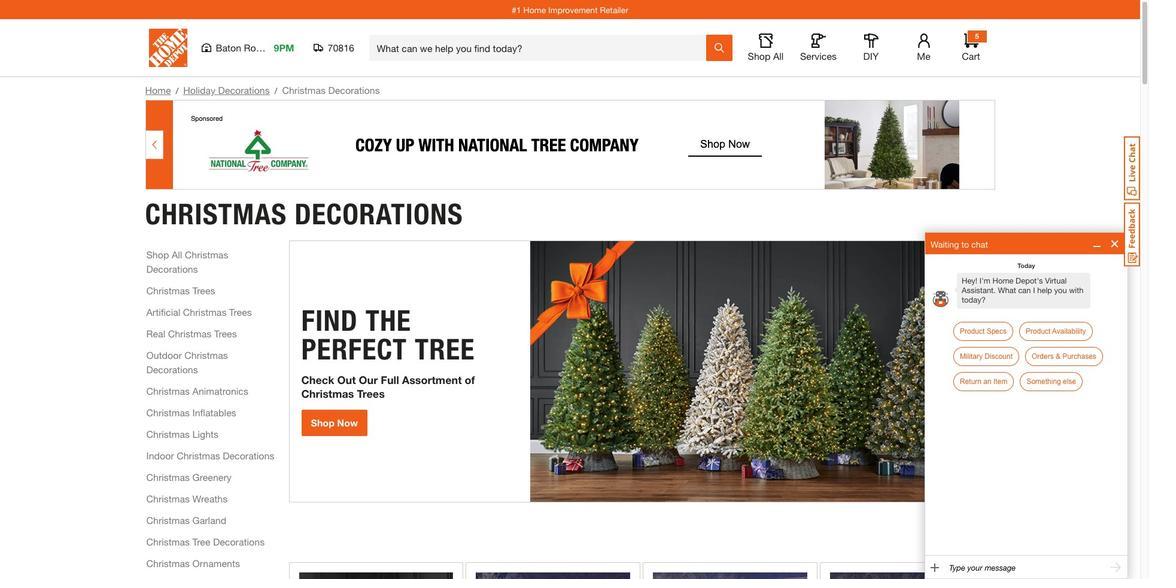 Task type: locate. For each thing, give the bounding box(es) containing it.
christmas inflatables
[[146, 407, 236, 418]]

0 horizontal spatial /
[[176, 86, 179, 96]]

shop inside button
[[748, 50, 771, 62]]

christmas up real christmas trees at the left of page
[[183, 306, 227, 318]]

chat
[[972, 239, 989, 250]]

home up the what
[[993, 277, 1014, 286]]

1 horizontal spatial product
[[1026, 328, 1051, 336]]

christmas down the artificial christmas trees link
[[168, 328, 212, 339]]

/ down 9pm at the top left of page
[[275, 86, 278, 96]]

cart
[[962, 50, 981, 62]]

end conversation image
[[1109, 237, 1122, 250]]

christmas down real christmas trees link
[[185, 349, 228, 361]]

1 horizontal spatial /
[[275, 86, 278, 96]]

christmas up 'shop all christmas decorations' link
[[145, 197, 287, 231]]

indoor christmas decorations link
[[146, 449, 275, 463]]

today heading
[[932, 261, 1122, 269]]

outdoor christmas decorations
[[146, 349, 228, 375]]

rouge
[[244, 42, 272, 53]]

product for product availability
[[1026, 328, 1051, 336]]

shop inside shop all christmas decorations
[[146, 249, 169, 260]]

check
[[302, 374, 334, 387]]

christmas garland
[[146, 515, 226, 526]]

to
[[962, 239, 970, 250]]

image for find the perfect tree image
[[531, 241, 995, 502]]

decorations inside outdoor christmas decorations
[[146, 364, 198, 375]]

trees down our at the bottom left
[[357, 387, 385, 400]]

indoor
[[146, 450, 174, 461]]

1 horizontal spatial home
[[524, 4, 546, 15]]

decorations inside "link"
[[223, 450, 275, 461]]

0 horizontal spatial home
[[145, 84, 171, 96]]

me
[[918, 50, 931, 62]]

trees up real christmas trees at the left of page
[[229, 306, 252, 318]]

all
[[774, 50, 784, 62], [172, 249, 182, 260]]

all up christmas trees
[[172, 249, 182, 260]]

return an item
[[961, 378, 1008, 386]]

home
[[524, 4, 546, 15], [145, 84, 171, 96], [993, 277, 1014, 286]]

christmas up artificial
[[146, 285, 190, 296]]

christmas down check on the bottom of the page
[[302, 387, 354, 400]]

shop for shop all
[[748, 50, 771, 62]]

outdoor christmas decorations link
[[146, 348, 276, 377]]

christmas down indoor
[[146, 472, 190, 483]]

1 list item from the left
[[955, 287, 958, 293]]

shop
[[748, 50, 771, 62], [146, 249, 169, 260], [311, 417, 335, 429]]

2 / from the left
[[275, 86, 278, 96]]

all inside button
[[774, 50, 784, 62]]

1 vertical spatial home
[[145, 84, 171, 96]]

home left holiday
[[145, 84, 171, 96]]

2 horizontal spatial home
[[993, 277, 1014, 286]]

an
[[984, 378, 992, 386]]

shop left now
[[311, 417, 335, 429]]

christmas trees link
[[146, 284, 215, 298]]

1 product from the left
[[961, 328, 985, 336]]

holiday decorations link
[[183, 84, 270, 96]]

i
[[1034, 286, 1036, 295]]

christmas down 9pm at the top left of page
[[282, 84, 326, 96]]

all left services
[[774, 50, 784, 62]]

christmas wreaths link
[[146, 492, 228, 506]]

1 vertical spatial shop
[[146, 249, 169, 260]]

0 vertical spatial shop
[[748, 50, 771, 62]]

diy
[[864, 50, 879, 62]]

shop all button
[[747, 34, 785, 62]]

shop left services
[[748, 50, 771, 62]]

1 vertical spatial all
[[172, 249, 182, 260]]

hey! i'm home depot's virtual assistant. what can i help you with today? log
[[926, 261, 1128, 398]]

&
[[1056, 353, 1061, 361]]

product up orders
[[1026, 328, 1051, 336]]

the
[[366, 304, 412, 338]]

our
[[359, 374, 378, 387]]

christmas greenery
[[146, 472, 232, 483]]

0 horizontal spatial product
[[961, 328, 985, 336]]

/ right home link
[[176, 86, 179, 96]]

diy button
[[852, 34, 891, 62]]

all inside shop all christmas decorations
[[172, 249, 182, 260]]

shop up christmas trees
[[146, 249, 169, 260]]

cart 5
[[962, 32, 981, 62]]

2 vertical spatial shop
[[311, 417, 335, 429]]

full
[[381, 374, 399, 387]]

christmas wreaths
[[146, 493, 228, 505]]

2 vertical spatial home
[[993, 277, 1014, 286]]

christmas inflatables link
[[146, 406, 236, 420]]

product availability button
[[1020, 322, 1093, 341]]

image for outdoor christmas decorations image
[[654, 573, 808, 580]]

trees up artificial christmas trees
[[193, 285, 215, 296]]

home right #1 on the top
[[524, 4, 546, 15]]

return an item button
[[954, 372, 1015, 392]]

christmas lights
[[146, 428, 219, 440]]

the home depot logo image
[[149, 29, 187, 67]]

0 vertical spatial all
[[774, 50, 784, 62]]

assortment
[[402, 374, 462, 387]]

something else button
[[1021, 372, 1083, 392]]

1 / from the left
[[176, 86, 179, 96]]

0 vertical spatial home
[[524, 4, 546, 15]]

christmas
[[282, 84, 326, 96], [145, 197, 287, 231], [185, 249, 228, 260], [146, 285, 190, 296], [183, 306, 227, 318], [168, 328, 212, 339], [185, 349, 228, 361], [146, 385, 190, 397], [302, 387, 354, 400], [146, 407, 190, 418], [146, 428, 190, 440], [177, 450, 220, 461], [146, 472, 190, 483], [146, 493, 190, 505], [146, 515, 190, 526], [146, 536, 190, 548], [146, 558, 190, 569]]

artificial
[[146, 306, 180, 318]]

orders & purchases
[[1032, 353, 1097, 361]]

real
[[146, 328, 165, 339]]

christmas lights link
[[146, 427, 219, 442]]

product for product specs
[[961, 328, 985, 336]]

tree
[[193, 536, 210, 548]]

me button
[[905, 34, 943, 62]]

christmas inside outdoor christmas decorations
[[185, 349, 228, 361]]

christmas decorations
[[145, 197, 463, 231]]

you
[[1055, 286, 1068, 295]]

what
[[999, 286, 1017, 295]]

christmas greenery link
[[146, 470, 232, 485]]

0 horizontal spatial all
[[172, 249, 182, 260]]

2 horizontal spatial shop
[[748, 50, 771, 62]]

else
[[1064, 378, 1077, 386]]

christmas down lights
[[177, 450, 220, 461]]

inflatables
[[193, 407, 236, 418]]

70816 button
[[313, 42, 355, 54]]

70816
[[328, 42, 355, 53]]

greenery
[[193, 472, 232, 483]]

#1 home improvement retailer
[[512, 4, 629, 15]]

christmas up christmas lights
[[146, 407, 190, 418]]

baton rouge 9pm
[[216, 42, 294, 53]]

1 horizontal spatial shop
[[311, 417, 335, 429]]

0 horizontal spatial shop
[[146, 249, 169, 260]]

home / holiday decorations / christmas decorations
[[145, 84, 380, 96]]

wreaths
[[193, 493, 228, 505]]

purchases
[[1063, 353, 1097, 361]]

military
[[961, 353, 983, 361]]

services
[[801, 50, 837, 62]]

product left specs
[[961, 328, 985, 336]]

improvement
[[549, 4, 598, 15]]

1 horizontal spatial all
[[774, 50, 784, 62]]

list item
[[955, 287, 958, 293], [955, 287, 958, 293]]

#1
[[512, 4, 521, 15]]

2 product from the left
[[1026, 328, 1051, 336]]

What can we help you find today? search field
[[377, 35, 706, 60]]

shop inside shop now "link"
[[311, 417, 335, 429]]

assistant.
[[962, 286, 996, 295]]

shop now link
[[302, 410, 368, 437]]

find the perfect tree
[[302, 304, 475, 367]]

christmas up christmas trees
[[185, 249, 228, 260]]

trees
[[193, 285, 215, 296], [229, 306, 252, 318], [214, 328, 237, 339], [357, 387, 385, 400]]



Task type: describe. For each thing, give the bounding box(es) containing it.
orders
[[1032, 353, 1054, 361]]

specs
[[987, 328, 1007, 336]]

{{windowtitle}} heading
[[931, 239, 989, 250]]

discount
[[985, 353, 1013, 361]]

christmas animatronics link
[[146, 384, 248, 399]]

baton
[[216, 42, 241, 53]]

orders & purchases button
[[1026, 347, 1104, 366]]

virtual
[[1046, 277, 1067, 286]]

availability
[[1053, 328, 1087, 336]]

today?
[[962, 296, 986, 305]]

christmas ornaments link
[[146, 557, 240, 571]]

help
[[1038, 286, 1053, 295]]

9pm
[[274, 42, 294, 53]]

christmas inside shop all christmas decorations
[[185, 249, 228, 260]]

image for christmas lights image
[[476, 573, 631, 580]]

christmas trees
[[146, 285, 215, 296]]

military discount button
[[954, 347, 1020, 366]]

shop all
[[748, 50, 784, 62]]

feedback link image
[[1125, 202, 1141, 267]]

ornaments
[[193, 558, 240, 569]]

decorations inside shop all christmas decorations
[[146, 263, 198, 275]]

lights
[[193, 428, 219, 440]]

all for shop all christmas decorations
[[172, 249, 182, 260]]

now
[[337, 417, 358, 429]]

depot's
[[1016, 277, 1044, 286]]

5
[[976, 32, 980, 41]]

out
[[337, 374, 356, 387]]

find
[[302, 304, 358, 338]]

shop for shop now
[[311, 417, 335, 429]]

minimize image
[[1091, 237, 1104, 250]]

garland
[[193, 515, 226, 526]]

shop for shop all christmas decorations
[[146, 249, 169, 260]]

services button
[[800, 34, 838, 62]]

real christmas trees
[[146, 328, 237, 339]]

christmas inside check out our full assortment of christmas trees
[[302, 387, 354, 400]]

waiting to chat
[[931, 239, 989, 250]]

christmas ornaments
[[146, 558, 240, 569]]

chat window dialog
[[925, 232, 1129, 580]]

live chat image
[[1125, 137, 1141, 201]]

christmas down christmas wreaths "link"
[[146, 515, 190, 526]]

of
[[465, 374, 475, 387]]

product specs
[[961, 328, 1007, 336]]

christmas up christmas garland
[[146, 493, 190, 505]]

check out our full assortment of christmas trees
[[302, 374, 475, 400]]

hey!
[[962, 277, 978, 286]]

home inside hey! i'm home depot's virtual assistant. what can i help you with today?
[[993, 277, 1014, 286]]

Type your message text field
[[950, 564, 1104, 573]]

2 list item from the left
[[955, 287, 958, 293]]

waiting
[[931, 239, 960, 250]]

product availability
[[1026, 328, 1087, 336]]

christmas animatronics
[[146, 385, 248, 397]]

christmas up indoor
[[146, 428, 190, 440]]

send image
[[1110, 562, 1123, 575]]

indoor christmas decorations
[[146, 450, 275, 461]]

product specs button
[[954, 322, 1014, 341]]

military discount
[[961, 353, 1013, 361]]

trees inside check out our full assortment of christmas trees
[[357, 387, 385, 400]]

outdoor
[[146, 349, 182, 361]]

image for christmas inflatables image
[[831, 573, 985, 580]]

home link
[[145, 84, 171, 96]]

something else
[[1027, 378, 1077, 386]]

item
[[994, 378, 1008, 386]]

trees up outdoor christmas decorations link
[[214, 328, 237, 339]]

image for christmas trees image
[[299, 573, 454, 580]]

shop all christmas decorations link
[[146, 248, 276, 276]]

christmas down 'christmas tree decorations' link
[[146, 558, 190, 569]]

with
[[1070, 286, 1084, 295]]

christmas tree decorations link
[[146, 535, 265, 549]]

perfect
[[302, 332, 407, 367]]

artificial christmas trees link
[[146, 305, 252, 319]]

christmas garland link
[[146, 514, 226, 528]]

all for shop all
[[774, 50, 784, 62]]

christmas up "christmas inflatables" at bottom left
[[146, 385, 190, 397]]

real christmas trees link
[[146, 327, 237, 341]]

holiday
[[183, 84, 216, 96]]

something
[[1027, 378, 1062, 386]]

animatronics
[[193, 385, 248, 397]]

today
[[1018, 262, 1036, 269]]

hey! i'm home depot's virtual assistant. what can i help you with today? list
[[926, 272, 1128, 310]]

christmas down christmas garland 'link'
[[146, 536, 190, 548]]

retailer
[[600, 4, 629, 15]]

can
[[1019, 286, 1032, 295]]



Task type: vqa. For each thing, say whether or not it's contained in the screenshot.
product corresponding to Product Availability
yes



